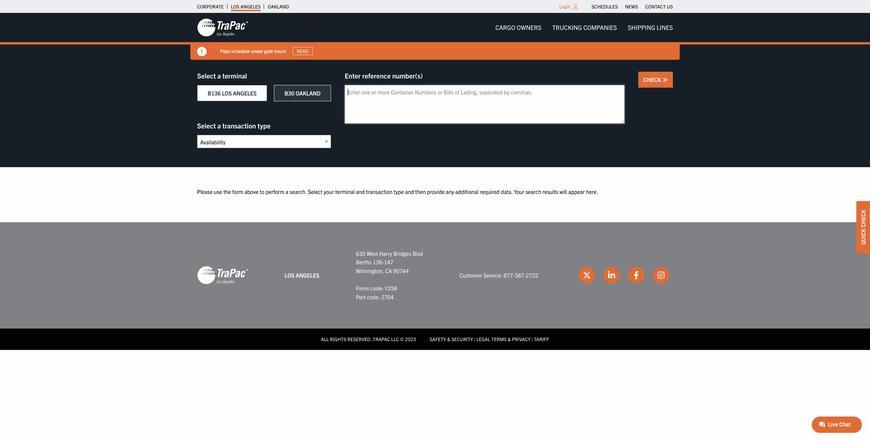 Task type: describe. For each thing, give the bounding box(es) containing it.
1 vertical spatial transaction
[[366, 188, 392, 195]]

angeles inside footer
[[296, 272, 319, 279]]

menu bar containing schedules
[[588, 2, 676, 11]]

oakland link
[[268, 2, 289, 11]]

2023
[[405, 336, 416, 342]]

us
[[667, 3, 673, 10]]

service:
[[483, 272, 502, 279]]

firms
[[356, 285, 369, 292]]

all rights reserved. trapac llc © 2023
[[321, 336, 416, 342]]

read
[[297, 48, 309, 54]]

owners
[[517, 23, 541, 31]]

customer service: 877-387-2722
[[459, 272, 538, 279]]

0 vertical spatial los angeles
[[231, 3, 261, 10]]

136-
[[373, 259, 384, 265]]

any
[[446, 188, 454, 195]]

1 vertical spatial los
[[222, 90, 232, 97]]

llc
[[391, 336, 399, 342]]

shipping lines
[[628, 23, 673, 31]]

630
[[356, 250, 365, 257]]

menu bar inside banner
[[490, 21, 678, 34]]

0 vertical spatial angeles
[[240, 3, 261, 10]]

gate
[[264, 48, 273, 54]]

select for select a transaction type
[[197, 121, 216, 130]]

2 vertical spatial los
[[285, 272, 295, 279]]

berths
[[356, 259, 372, 265]]

will
[[559, 188, 567, 195]]

1 vertical spatial terminal
[[335, 188, 355, 195]]

1 vertical spatial los angeles
[[285, 272, 319, 279]]

rights
[[330, 336, 346, 342]]

corporate link
[[197, 2, 224, 11]]

shipping
[[628, 23, 655, 31]]

hours
[[274, 48, 286, 54]]

blvd
[[413, 250, 423, 257]]

y258
[[385, 285, 397, 292]]

reserved.
[[347, 336, 372, 342]]

2 vertical spatial a
[[286, 188, 288, 195]]

2 | from the left
[[532, 336, 533, 342]]

a for transaction
[[217, 121, 221, 130]]

1 vertical spatial angeles
[[233, 90, 257, 97]]

0 horizontal spatial transaction
[[222, 121, 256, 130]]

corporate
[[197, 3, 224, 10]]

banner containing cargo owners
[[0, 13, 870, 60]]

bridges
[[393, 250, 411, 257]]

90744
[[393, 267, 409, 274]]

wilmington,
[[356, 267, 384, 274]]

630 west harry bridges blvd berths 136-147 wilmington, ca 90744
[[356, 250, 423, 274]]

your
[[324, 188, 334, 195]]

additional
[[455, 188, 479, 195]]

reference
[[362, 71, 391, 80]]

check inside 'check' button
[[643, 76, 662, 83]]

search
[[526, 188, 541, 195]]

1 horizontal spatial oakland
[[296, 90, 321, 97]]

cargo owners link
[[490, 21, 547, 34]]

b30
[[285, 90, 294, 97]]

your
[[514, 188, 524, 195]]

legal
[[477, 336, 490, 342]]

b136
[[208, 90, 221, 97]]

select a transaction type
[[197, 121, 271, 130]]

shipping lines link
[[622, 21, 678, 34]]

a for terminal
[[217, 71, 221, 80]]

0 horizontal spatial oakland
[[268, 3, 289, 10]]

privacy
[[512, 336, 531, 342]]

appear
[[568, 188, 585, 195]]

under
[[251, 48, 263, 54]]

login
[[559, 3, 570, 10]]

news
[[625, 3, 638, 10]]

0 vertical spatial code:
[[370, 285, 383, 292]]

tariff link
[[534, 336, 549, 342]]

enter
[[345, 71, 361, 80]]

safety & security | legal terms & privacy | tariff
[[430, 336, 549, 342]]

cargo
[[495, 23, 515, 31]]

2704
[[381, 293, 394, 300]]

terms
[[491, 336, 507, 342]]

safety
[[430, 336, 446, 342]]

2 vertical spatial select
[[308, 188, 322, 195]]

contact us
[[645, 3, 673, 10]]

los angeles link
[[231, 2, 261, 11]]

quick check link
[[856, 201, 870, 253]]

tariff
[[534, 336, 549, 342]]

number(s)
[[392, 71, 423, 80]]



Task type: locate. For each thing, give the bounding box(es) containing it.
light image
[[573, 4, 578, 10]]

0 vertical spatial select
[[197, 71, 216, 80]]

0 horizontal spatial los angeles
[[231, 3, 261, 10]]

147
[[384, 259, 393, 265]]

1 vertical spatial los angeles image
[[197, 266, 248, 285]]

Enter reference number(s) text field
[[345, 85, 625, 124]]

footer
[[0, 222, 870, 350]]

select left 'your'
[[308, 188, 322, 195]]

port
[[356, 293, 366, 300]]

data.
[[501, 188, 513, 195]]

387-
[[515, 272, 526, 279]]

& right terms at the right
[[508, 336, 511, 342]]

menu bar up 'shipping'
[[588, 2, 676, 11]]

select up b136
[[197, 71, 216, 80]]

0 vertical spatial type
[[258, 121, 271, 130]]

schedules link
[[592, 2, 618, 11]]

0 horizontal spatial and
[[356, 188, 365, 195]]

and right 'your'
[[356, 188, 365, 195]]

banner
[[0, 13, 870, 60]]

|
[[474, 336, 475, 342], [532, 336, 533, 342]]

a
[[217, 71, 221, 80], [217, 121, 221, 130], [286, 188, 288, 195]]

los angeles
[[231, 3, 261, 10], [285, 272, 319, 279]]

schedule
[[231, 48, 250, 54]]

the
[[223, 188, 231, 195]]

0 vertical spatial oakland
[[268, 3, 289, 10]]

contact
[[645, 3, 666, 10]]

select for select a terminal
[[197, 71, 216, 80]]

0 vertical spatial menu bar
[[588, 2, 676, 11]]

1 los angeles image from the top
[[197, 18, 248, 37]]

1 horizontal spatial type
[[394, 188, 404, 195]]

harry
[[379, 250, 392, 257]]

1 vertical spatial a
[[217, 121, 221, 130]]

0 vertical spatial los angeles image
[[197, 18, 248, 37]]

1 & from the left
[[447, 336, 450, 342]]

select a terminal
[[197, 71, 247, 80]]

provide
[[427, 188, 445, 195]]

2 & from the left
[[508, 336, 511, 342]]

1 vertical spatial code:
[[367, 293, 380, 300]]

firms code:  y258 port code:  2704
[[356, 285, 397, 300]]

companies
[[583, 23, 617, 31]]

a down b136
[[217, 121, 221, 130]]

type
[[258, 121, 271, 130], [394, 188, 404, 195]]

schedules
[[592, 3, 618, 10]]

code: up '2704'
[[370, 285, 383, 292]]

transaction
[[222, 121, 256, 130], [366, 188, 392, 195]]

menu bar
[[588, 2, 676, 11], [490, 21, 678, 34]]

customer
[[459, 272, 482, 279]]

to
[[260, 188, 264, 195]]

here.
[[586, 188, 598, 195]]

1 horizontal spatial and
[[405, 188, 414, 195]]

required
[[480, 188, 500, 195]]

check
[[643, 76, 662, 83], [860, 210, 867, 227]]

1 horizontal spatial terminal
[[335, 188, 355, 195]]

and
[[356, 188, 365, 195], [405, 188, 414, 195]]

1 vertical spatial solid image
[[662, 77, 668, 83]]

1 vertical spatial oakland
[[296, 90, 321, 97]]

b136 los angeles
[[208, 90, 257, 97]]

1 and from the left
[[356, 188, 365, 195]]

1 horizontal spatial &
[[508, 336, 511, 342]]

0 horizontal spatial check
[[643, 76, 662, 83]]

2 and from the left
[[405, 188, 414, 195]]

& right 'safety'
[[447, 336, 450, 342]]

solid image inside banner
[[197, 47, 207, 56]]

oakland right b30
[[296, 90, 321, 97]]

all
[[321, 336, 329, 342]]

b30 oakland
[[285, 90, 321, 97]]

0 vertical spatial los
[[231, 3, 239, 10]]

trucking companies link
[[547, 21, 622, 34]]

0 horizontal spatial terminal
[[222, 71, 247, 80]]

0 vertical spatial terminal
[[222, 71, 247, 80]]

1 vertical spatial type
[[394, 188, 404, 195]]

footer containing 630 west harry bridges blvd
[[0, 222, 870, 350]]

legal terms & privacy link
[[477, 336, 531, 342]]

0 vertical spatial a
[[217, 71, 221, 80]]

results
[[543, 188, 558, 195]]

terminal right 'your'
[[335, 188, 355, 195]]

trapac
[[373, 336, 390, 342]]

ca
[[385, 267, 392, 274]]

0 horizontal spatial solid image
[[197, 47, 207, 56]]

above
[[244, 188, 258, 195]]

| left legal
[[474, 336, 475, 342]]

and left then
[[405, 188, 414, 195]]

security
[[451, 336, 473, 342]]

read link
[[293, 47, 313, 55]]

solid image
[[197, 47, 207, 56], [662, 77, 668, 83]]

0 vertical spatial check
[[643, 76, 662, 83]]

1 horizontal spatial los angeles
[[285, 272, 319, 279]]

safety & security link
[[430, 336, 473, 342]]

1 | from the left
[[474, 336, 475, 342]]

a up b136
[[217, 71, 221, 80]]

enter reference number(s)
[[345, 71, 423, 80]]

cargo owners
[[495, 23, 541, 31]]

1 vertical spatial menu bar
[[490, 21, 678, 34]]

please
[[197, 188, 213, 195]]

flips schedule under gate hours
[[220, 48, 286, 54]]

trucking companies
[[552, 23, 617, 31]]

1 horizontal spatial check
[[860, 210, 867, 227]]

0 horizontal spatial type
[[258, 121, 271, 130]]

check button
[[638, 72, 673, 88]]

lines
[[657, 23, 673, 31]]

0 vertical spatial transaction
[[222, 121, 256, 130]]

0 horizontal spatial |
[[474, 336, 475, 342]]

trucking
[[552, 23, 582, 31]]

1 horizontal spatial |
[[532, 336, 533, 342]]

oakland right los angeles link
[[268, 3, 289, 10]]

los
[[231, 3, 239, 10], [222, 90, 232, 97], [285, 272, 295, 279]]

877-
[[504, 272, 515, 279]]

0 horizontal spatial &
[[447, 336, 450, 342]]

a left search.
[[286, 188, 288, 195]]

search.
[[290, 188, 307, 195]]

form
[[232, 188, 243, 195]]

login link
[[559, 3, 570, 10]]

angeles
[[240, 3, 261, 10], [233, 90, 257, 97], [296, 272, 319, 279]]

check inside quick check link
[[860, 210, 867, 227]]

please use the form above to perform a search. select your terminal and transaction type and then provide any additional required data. your search results will appear here.
[[197, 188, 598, 195]]

terminal up b136 los angeles
[[222, 71, 247, 80]]

1 horizontal spatial transaction
[[366, 188, 392, 195]]

menu bar containing cargo owners
[[490, 21, 678, 34]]

contact us link
[[645, 2, 673, 11]]

los angeles image
[[197, 18, 248, 37], [197, 266, 248, 285]]

0 vertical spatial solid image
[[197, 47, 207, 56]]

menu bar down the light "icon"
[[490, 21, 678, 34]]

1 horizontal spatial solid image
[[662, 77, 668, 83]]

| left 'tariff'
[[532, 336, 533, 342]]

code:
[[370, 285, 383, 292], [367, 293, 380, 300]]

2 los angeles image from the top
[[197, 266, 248, 285]]

select
[[197, 71, 216, 80], [197, 121, 216, 130], [308, 188, 322, 195]]

code: right port
[[367, 293, 380, 300]]

select down b136
[[197, 121, 216, 130]]

news link
[[625, 2, 638, 11]]

©
[[400, 336, 404, 342]]

perform
[[266, 188, 284, 195]]

use
[[214, 188, 222, 195]]

quick
[[860, 229, 867, 245]]

solid image inside 'check' button
[[662, 77, 668, 83]]

&
[[447, 336, 450, 342], [508, 336, 511, 342]]

flips
[[220, 48, 230, 54]]

west
[[367, 250, 378, 257]]

1 vertical spatial select
[[197, 121, 216, 130]]

quick check
[[860, 210, 867, 245]]

2 vertical spatial angeles
[[296, 272, 319, 279]]

1 vertical spatial check
[[860, 210, 867, 227]]



Task type: vqa. For each thing, say whether or not it's contained in the screenshot.
the "|"
yes



